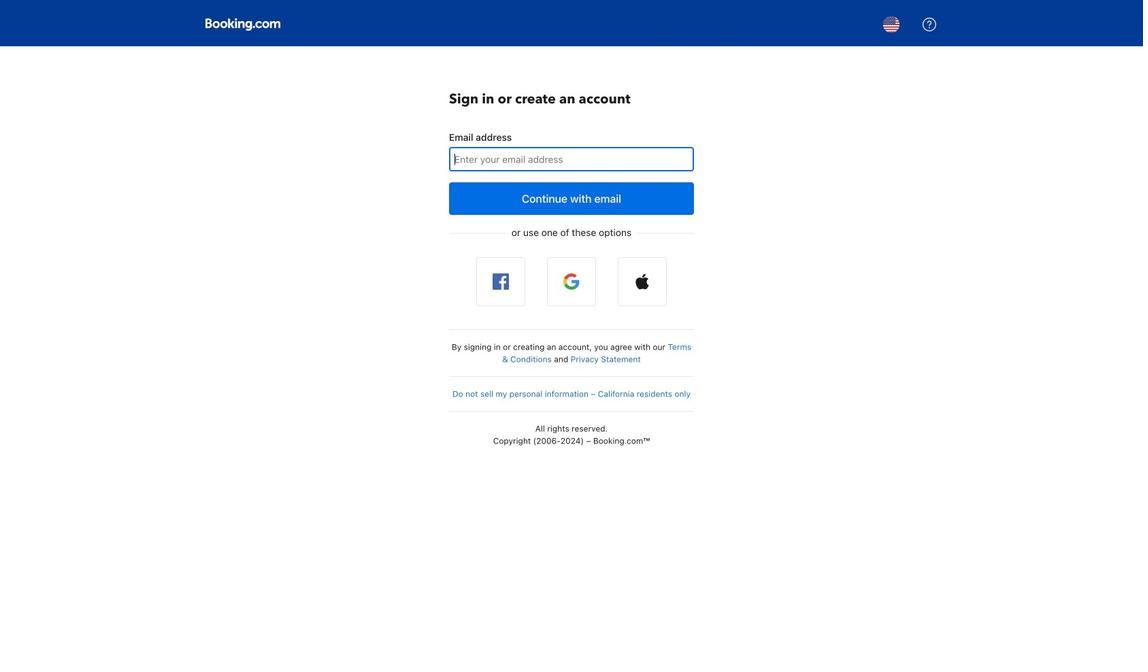 Task type: locate. For each thing, give the bounding box(es) containing it.
Enter your email address email field
[[449, 147, 694, 172]]



Task type: vqa. For each thing, say whether or not it's contained in the screenshot.
Enter your email address email field
yes



